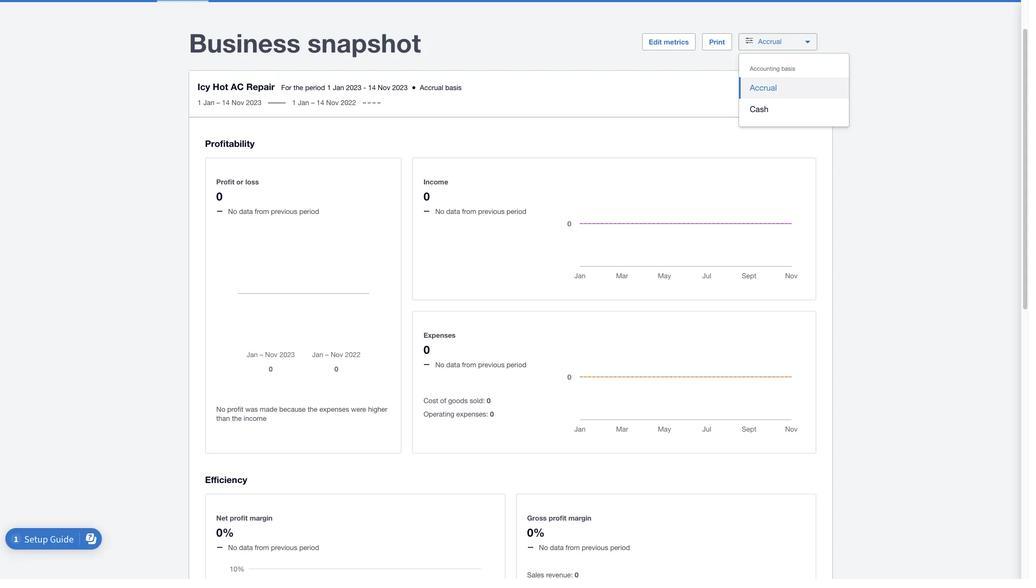 Task type: describe. For each thing, give the bounding box(es) containing it.
operating
[[424, 410, 455, 419]]

0 inside income 0
[[424, 190, 430, 203]]

edit
[[649, 38, 662, 46]]

14 for 1 jan – 14 nov 2023
[[222, 99, 230, 107]]

edit metrics button
[[642, 33, 696, 50]]

cash button
[[740, 99, 850, 120]]

period for income 0
[[507, 207, 527, 216]]

accounting basis list box
[[740, 54, 850, 127]]

basis inside list box
[[782, 65, 796, 72]]

1 vertical spatial the
[[308, 406, 318, 414]]

no data from previous period for gross profit margin 0%
[[539, 544, 631, 552]]

2 horizontal spatial nov
[[378, 84, 391, 92]]

made
[[260, 406, 278, 414]]

profit for no profit was made because the expenses were higher than the income
[[227, 406, 244, 414]]

income
[[244, 415, 267, 423]]

icy hot ac repair
[[198, 81, 275, 92]]

from for expenses 0
[[462, 361, 477, 369]]

snapshot
[[308, 27, 421, 58]]

higher
[[368, 406, 388, 414]]

business
[[189, 27, 301, 58]]

repair
[[246, 81, 275, 92]]

1 vertical spatial basis
[[446, 84, 462, 92]]

period for expenses 0
[[507, 361, 527, 369]]

metrics
[[664, 38, 689, 46]]

print button
[[703, 33, 732, 50]]

sold:
[[470, 397, 485, 405]]

no inside "no profit was made because the expenses were higher than the income"
[[216, 406, 225, 414]]

1 for 1 jan – 14 nov 2023
[[198, 99, 202, 107]]

profit or loss 0
[[216, 177, 259, 203]]

accrual button
[[740, 77, 850, 99]]

year to date button
[[753, 83, 824, 100]]

2 horizontal spatial 1
[[327, 84, 331, 92]]

profit
[[216, 177, 235, 186]]

no data from previous period for profit or loss 0
[[228, 207, 319, 216]]

0% for gross profit margin 0%
[[528, 526, 545, 539]]

data for gross profit margin 0%
[[550, 544, 564, 552]]

0% for net profit margin 0%
[[216, 526, 234, 539]]

1 jan – 14 nov 2022
[[292, 99, 356, 107]]

because
[[279, 406, 306, 414]]

no data from previous period for net profit margin 0%
[[228, 544, 319, 552]]

2023 for nov
[[246, 99, 262, 107]]

data for profit or loss 0
[[239, 207, 253, 216]]

from for net profit margin 0%
[[255, 544, 269, 552]]

2 horizontal spatial 2023
[[393, 84, 408, 92]]

icy
[[198, 81, 210, 92]]

0 inside expenses 0
[[424, 343, 430, 357]]

period for net profit margin 0%
[[300, 544, 319, 552]]

nov for 1 jan – 14 nov 2022
[[326, 99, 339, 107]]

2 horizontal spatial 14
[[368, 84, 376, 92]]

0 horizontal spatial the
[[232, 415, 242, 423]]

edit metrics
[[649, 38, 689, 46]]

expenses
[[424, 331, 456, 339]]

nov for 1 jan – 14 nov 2023
[[232, 99, 244, 107]]

no data from previous period for income 0
[[436, 207, 527, 216]]

no data from previous period for expenses 0
[[436, 361, 527, 369]]

period for gross profit margin 0%
[[611, 544, 631, 552]]

profit for gross profit margin 0%
[[549, 514, 567, 522]]

accrual for accrual button
[[750, 83, 778, 92]]

previous for profit or loss 0
[[271, 207, 298, 216]]

0 right sold:
[[487, 397, 491, 405]]

1 for 1 jan – 14 nov 2022
[[292, 99, 296, 107]]

no for profit or loss 0
[[228, 207, 237, 216]]

was
[[245, 406, 258, 414]]

were
[[351, 406, 366, 414]]

– for 14 nov 2022
[[311, 99, 315, 107]]

jan for 1 jan – 14 nov 2022
[[298, 99, 309, 107]]

expenses:
[[457, 410, 488, 419]]

period for profit or loss 0
[[300, 207, 319, 216]]

goods
[[449, 397, 468, 405]]



Task type: locate. For each thing, give the bounding box(es) containing it.
data down expenses 0 in the bottom left of the page
[[447, 361, 460, 369]]

previous for net profit margin 0%
[[271, 544, 298, 552]]

margin
[[250, 514, 273, 522], [569, 514, 592, 522]]

profit for net profit margin 0%
[[230, 514, 248, 522]]

0 horizontal spatial 14
[[222, 99, 230, 107]]

the right because
[[308, 406, 318, 414]]

None field
[[739, 53, 850, 127]]

2023 for jan
[[346, 84, 362, 92]]

net profit margin 0%
[[216, 514, 273, 539]]

no for income 0
[[436, 207, 445, 216]]

jan left 2022
[[298, 99, 309, 107]]

none field containing accrual
[[739, 53, 850, 127]]

1 jan – 14 nov 2023
[[198, 99, 262, 107]]

margin inside gross profit margin 0%
[[569, 514, 592, 522]]

profit right 'gross' at right
[[549, 514, 567, 522]]

no down 'profit or loss 0'
[[228, 207, 237, 216]]

0 vertical spatial basis
[[782, 65, 796, 72]]

2 – from the left
[[311, 99, 315, 107]]

to
[[786, 87, 792, 95]]

year
[[770, 87, 784, 95]]

– down the hot on the left top
[[217, 99, 220, 107]]

0 vertical spatial the
[[294, 84, 304, 92]]

0 horizontal spatial jan
[[203, 99, 215, 107]]

group containing accrual
[[740, 54, 850, 127]]

year to date
[[770, 87, 808, 95]]

date
[[794, 87, 808, 95]]

–
[[217, 99, 220, 107], [311, 99, 315, 107]]

14 left 2022
[[317, 99, 325, 107]]

efficiency
[[205, 474, 247, 486]]

0 down profit
[[216, 190, 223, 203]]

gross profit margin 0%
[[528, 514, 592, 539]]

nov left 2022
[[326, 99, 339, 107]]

data for expenses 0
[[447, 361, 460, 369]]

1 horizontal spatial 1
[[292, 99, 296, 107]]

no data from previous period up sold:
[[436, 361, 527, 369]]

14
[[368, 84, 376, 92], [222, 99, 230, 107], [317, 99, 325, 107]]

no data from previous period down income 0
[[436, 207, 527, 216]]

jan down icy
[[203, 99, 215, 107]]

2 vertical spatial the
[[232, 415, 242, 423]]

0 horizontal spatial –
[[217, 99, 220, 107]]

previous
[[271, 207, 298, 216], [479, 207, 505, 216], [479, 361, 505, 369], [271, 544, 298, 552], [582, 544, 609, 552]]

0% down 'gross' at right
[[528, 526, 545, 539]]

income 0
[[424, 177, 449, 203]]

previous for income 0
[[479, 207, 505, 216]]

14 right -
[[368, 84, 376, 92]]

1 – from the left
[[217, 99, 220, 107]]

previous for gross profit margin 0%
[[582, 544, 609, 552]]

1 horizontal spatial nov
[[326, 99, 339, 107]]

data
[[239, 207, 253, 216], [447, 207, 460, 216], [447, 361, 460, 369], [239, 544, 253, 552], [550, 544, 564, 552]]

1 0% from the left
[[216, 526, 234, 539]]

no up than
[[216, 406, 225, 414]]

1 horizontal spatial 2023
[[346, 84, 362, 92]]

expenses
[[320, 406, 349, 414]]

no for net profit margin 0%
[[228, 544, 237, 552]]

ac
[[231, 81, 244, 92]]

0 inside 'profit or loss 0'
[[216, 190, 223, 203]]

hot
[[213, 81, 228, 92]]

1
[[327, 84, 331, 92], [198, 99, 202, 107], [292, 99, 296, 107]]

cost of goods sold: 0 operating expenses: 0
[[424, 397, 494, 419]]

profit inside net profit margin 0%
[[230, 514, 248, 522]]

0 horizontal spatial 2023
[[246, 99, 262, 107]]

no data from previous period down net profit margin 0%
[[228, 544, 319, 552]]

0 horizontal spatial basis
[[446, 84, 462, 92]]

1 horizontal spatial 0%
[[528, 526, 545, 539]]

income
[[424, 177, 449, 186]]

the
[[294, 84, 304, 92], [308, 406, 318, 414], [232, 415, 242, 423]]

margin for net profit margin 0%
[[250, 514, 273, 522]]

– left 2022
[[311, 99, 315, 107]]

cost
[[424, 397, 439, 405]]

margin for gross profit margin 0%
[[569, 514, 592, 522]]

for
[[281, 84, 292, 92]]

0% inside gross profit margin 0%
[[528, 526, 545, 539]]

0 horizontal spatial nov
[[232, 99, 244, 107]]

profit
[[227, 406, 244, 414], [230, 514, 248, 522], [549, 514, 567, 522]]

0%
[[216, 526, 234, 539], [528, 526, 545, 539]]

from for gross profit margin 0%
[[566, 544, 580, 552]]

from for income 0
[[462, 207, 477, 216]]

2 horizontal spatial the
[[308, 406, 318, 414]]

– for 14 nov 2023
[[217, 99, 220, 107]]

from for profit or loss 0
[[255, 207, 269, 216]]

business snapshot
[[189, 27, 421, 58]]

group
[[740, 54, 850, 127]]

navigation
[[98, 0, 856, 2]]

0 down expenses
[[424, 343, 430, 357]]

accounting basis
[[750, 65, 796, 72]]

0% inside net profit margin 0%
[[216, 526, 234, 539]]

data down income 0
[[447, 207, 460, 216]]

jan
[[333, 84, 344, 92], [203, 99, 215, 107], [298, 99, 309, 107]]

basis
[[782, 65, 796, 72], [446, 84, 462, 92]]

accrual
[[759, 38, 782, 46], [750, 83, 778, 92], [420, 84, 444, 92]]

no data from previous period down gross profit margin 0%
[[539, 544, 631, 552]]

jan up 2022
[[333, 84, 344, 92]]

the right than
[[232, 415, 242, 423]]

profit inside gross profit margin 0%
[[549, 514, 567, 522]]

margin right net
[[250, 514, 273, 522]]

jan for 1 jan – 14 nov 2023
[[203, 99, 215, 107]]

no for gross profit margin 0%
[[539, 544, 548, 552]]

1 horizontal spatial basis
[[782, 65, 796, 72]]

no data from previous period down the loss
[[228, 207, 319, 216]]

profit inside "no profit was made because the expenses were higher than the income"
[[227, 406, 244, 414]]

0 right the expenses:
[[490, 410, 494, 419]]

2023 down repair
[[246, 99, 262, 107]]

data for income 0
[[447, 207, 460, 216]]

data down 'profit or loss 0'
[[239, 207, 253, 216]]

14 down the hot on the left top
[[222, 99, 230, 107]]

accrual inside popup button
[[759, 38, 782, 46]]

no data from previous period
[[228, 207, 319, 216], [436, 207, 527, 216], [436, 361, 527, 369], [228, 544, 319, 552], [539, 544, 631, 552]]

margin right 'gross' at right
[[569, 514, 592, 522]]

cash
[[750, 105, 769, 114]]

0
[[216, 190, 223, 203], [424, 190, 430, 203], [424, 343, 430, 357], [487, 397, 491, 405], [490, 410, 494, 419]]

2 horizontal spatial jan
[[333, 84, 344, 92]]

0 horizontal spatial margin
[[250, 514, 273, 522]]

loss
[[245, 177, 259, 186]]

accrual inside button
[[750, 83, 778, 92]]

2023 right -
[[393, 84, 408, 92]]

1 horizontal spatial 14
[[317, 99, 325, 107]]

profit right net
[[230, 514, 248, 522]]

data for net profit margin 0%
[[239, 544, 253, 552]]

accrual button
[[739, 33, 818, 50]]

1 horizontal spatial jan
[[298, 99, 309, 107]]

print
[[710, 38, 725, 46]]

2023
[[346, 84, 362, 92], [393, 84, 408, 92], [246, 99, 262, 107]]

nov down the ac
[[232, 99, 244, 107]]

1 horizontal spatial margin
[[569, 514, 592, 522]]

data down net profit margin 0%
[[239, 544, 253, 552]]

nov
[[378, 84, 391, 92], [232, 99, 244, 107], [326, 99, 339, 107]]

previous for expenses 0
[[479, 361, 505, 369]]

expenses 0
[[424, 331, 456, 357]]

2 margin from the left
[[569, 514, 592, 522]]

of
[[440, 397, 447, 405]]

14 for 1 jan – 14 nov 2022
[[317, 99, 325, 107]]

for the period 1 jan 2023 - 14 nov 2023  ●  accrual basis
[[281, 84, 462, 92]]

gross
[[528, 514, 547, 522]]

nov right -
[[378, 84, 391, 92]]

2022
[[341, 99, 356, 107]]

net
[[216, 514, 228, 522]]

no for expenses 0
[[436, 361, 445, 369]]

0 horizontal spatial 0%
[[216, 526, 234, 539]]

no down income 0
[[436, 207, 445, 216]]

1 margin from the left
[[250, 514, 273, 522]]

than
[[216, 415, 230, 423]]

no down expenses 0 in the bottom left of the page
[[436, 361, 445, 369]]

profitability
[[205, 138, 255, 149]]

period
[[305, 84, 325, 92], [300, 207, 319, 216], [507, 207, 527, 216], [507, 361, 527, 369], [300, 544, 319, 552], [611, 544, 631, 552]]

0 horizontal spatial 1
[[198, 99, 202, 107]]

no profit was made because the expenses were higher than the income
[[216, 406, 388, 423]]

1 horizontal spatial the
[[294, 84, 304, 92]]

no down gross profit margin 0%
[[539, 544, 548, 552]]

0% down net
[[216, 526, 234, 539]]

or
[[237, 177, 244, 186]]

profit up than
[[227, 406, 244, 414]]

2023 left -
[[346, 84, 362, 92]]

from
[[255, 207, 269, 216], [462, 207, 477, 216], [462, 361, 477, 369], [255, 544, 269, 552], [566, 544, 580, 552]]

no
[[228, 207, 237, 216], [436, 207, 445, 216], [436, 361, 445, 369], [216, 406, 225, 414], [228, 544, 237, 552], [539, 544, 548, 552]]

2 0% from the left
[[528, 526, 545, 539]]

0 down the income
[[424, 190, 430, 203]]

accounting
[[750, 65, 780, 72]]

margin inside net profit margin 0%
[[250, 514, 273, 522]]

data down gross profit margin 0%
[[550, 544, 564, 552]]

the right for
[[294, 84, 304, 92]]

accrual for accrual popup button
[[759, 38, 782, 46]]

no down net profit margin 0%
[[228, 544, 237, 552]]

-
[[364, 84, 366, 92]]

1 horizontal spatial –
[[311, 99, 315, 107]]



Task type: vqa. For each thing, say whether or not it's contained in the screenshot.
Watch an overview of the main features (2:06) at bottom left
no



